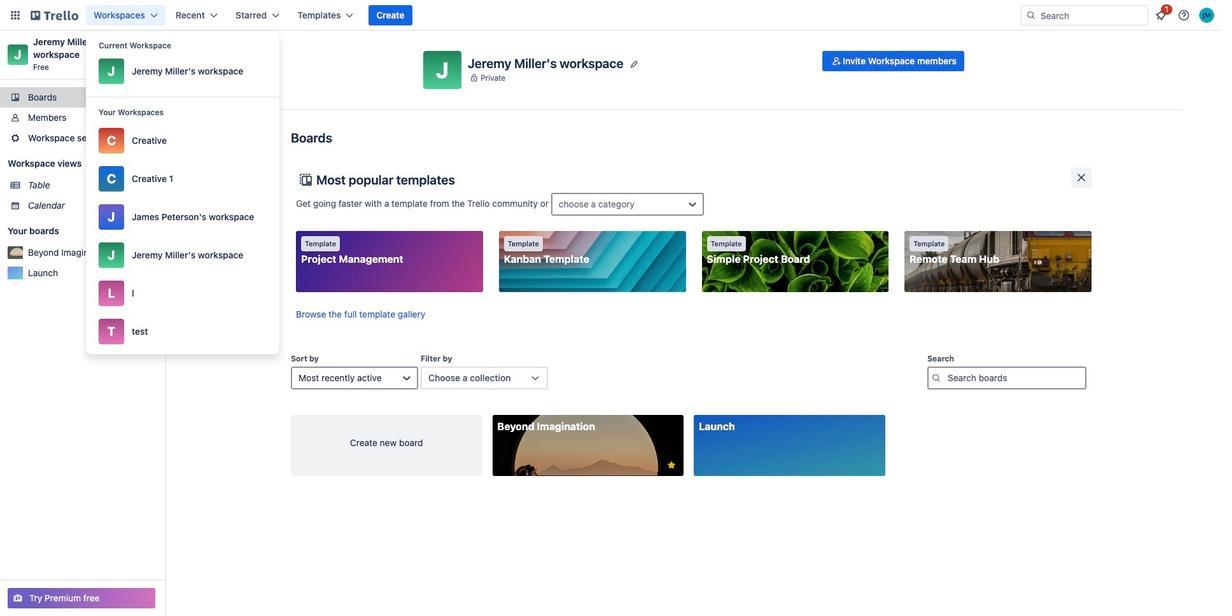 Task type: vqa. For each thing, say whether or not it's contained in the screenshot.
CLICK TO UNSTAR THIS BOARD. IT WILL BE REMOVED FROM YOUR STARRED LIST. icon
yes



Task type: describe. For each thing, give the bounding box(es) containing it.
search image
[[1026, 10, 1037, 20]]

sm image
[[830, 55, 843, 67]]

Search boards text field
[[928, 367, 1087, 390]]

starred icon image
[[148, 248, 158, 258]]

click to unstar this board. it will be removed from your starred list. image
[[666, 460, 677, 471]]

1 notification image
[[1154, 8, 1169, 23]]

primary element
[[0, 0, 1222, 31]]

jeremy miller (jeremymiller198) image
[[1200, 8, 1215, 23]]

your boards with 2 items element
[[8, 223, 129, 239]]



Task type: locate. For each thing, give the bounding box(es) containing it.
open information menu image
[[1178, 9, 1191, 22]]

Search field
[[1037, 6, 1148, 24]]

back to home image
[[31, 5, 78, 25]]

workspace navigation collapse icon image
[[139, 46, 157, 64]]



